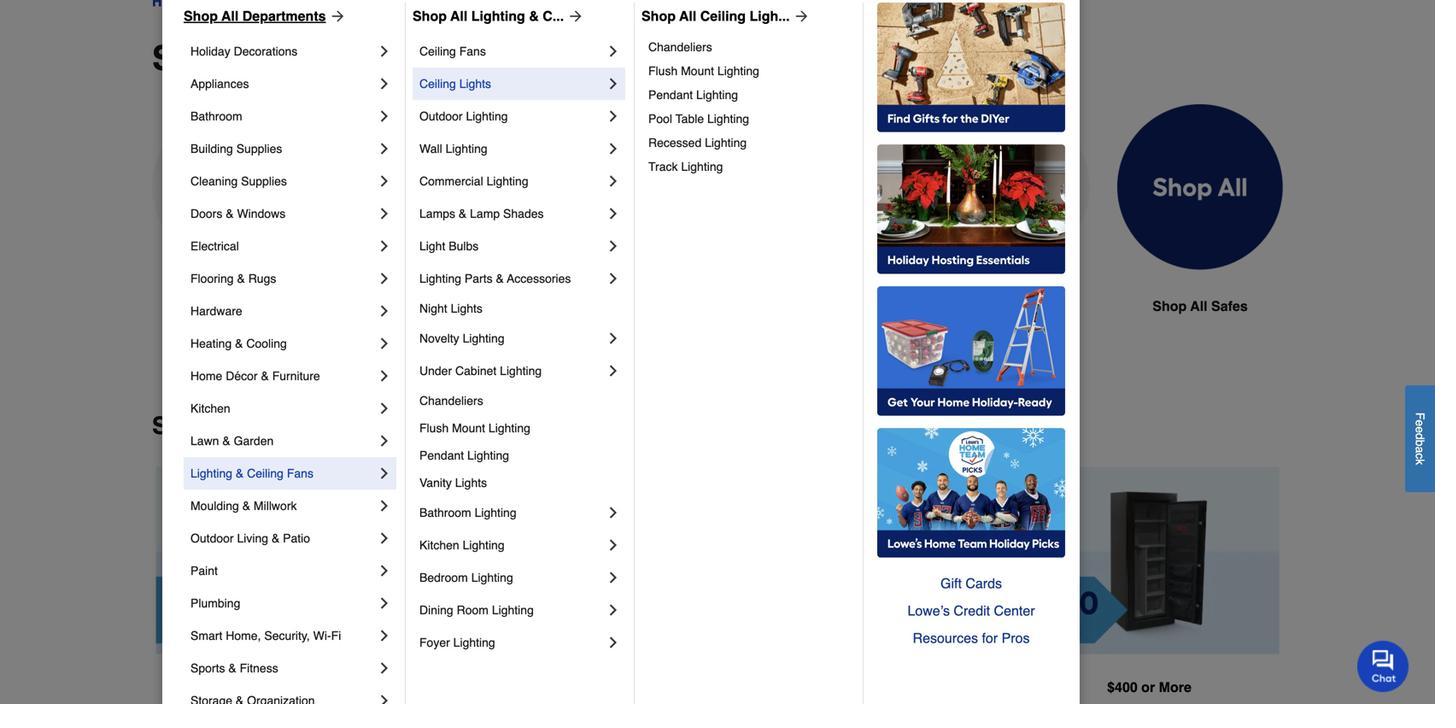 Task type: locate. For each thing, give the bounding box(es) containing it.
0 vertical spatial shop
[[1153, 298, 1187, 314]]

recessed
[[649, 136, 702, 150]]

gift
[[941, 576, 962, 591]]

1 horizontal spatial home
[[582, 298, 620, 314]]

chevron right image for kitchen lighting
[[605, 537, 622, 554]]

& left patio
[[272, 532, 280, 545]]

1 horizontal spatial pendant
[[649, 88, 693, 102]]

lights up "outdoor lighting"
[[459, 77, 491, 91]]

fireproof safes
[[185, 298, 285, 314]]

lights for ceiling lights
[[459, 77, 491, 91]]

a tall black sports afield gun safe. image
[[345, 104, 511, 270]]

building supplies
[[191, 142, 282, 156]]

1 vertical spatial shop
[[152, 412, 212, 440]]

chevron right image for lawn & garden
[[376, 432, 393, 449]]

all inside shop all departments link
[[221, 8, 239, 24]]

foyer
[[420, 636, 450, 649]]

arrow right image
[[326, 8, 347, 25], [564, 8, 585, 25], [790, 8, 811, 25]]

lighting & ceiling fans link
[[191, 457, 376, 490]]

lighting inside bedroom lighting link
[[471, 571, 513, 585]]

rugs
[[248, 272, 276, 285]]

home for home safes
[[582, 298, 620, 314]]

1 horizontal spatial chandeliers link
[[649, 35, 851, 59]]

chandeliers down shop all ceiling ligh...
[[649, 40, 712, 54]]

chevron right image for moulding & millwork
[[376, 497, 393, 514]]

flush mount lighting link up vanity lights link
[[420, 414, 622, 442]]

1 horizontal spatial arrow right image
[[564, 8, 585, 25]]

plumbing link
[[191, 587, 376, 620]]

track lighting link
[[649, 155, 851, 179]]

lighting inside wall lighting link
[[446, 142, 488, 156]]

0 vertical spatial pendant
[[649, 88, 693, 102]]

k
[[1414, 459, 1428, 465]]

arrow right image for shop all ceiling ligh...
[[790, 8, 811, 25]]

chandeliers link down the ligh...
[[649, 35, 851, 59]]

chevron right image for cleaning supplies
[[376, 173, 393, 190]]

mount
[[681, 64, 714, 78], [452, 421, 485, 435]]

recessed lighting link
[[649, 131, 851, 155]]

arrow right image inside shop all departments link
[[326, 8, 347, 25]]

shop all ceiling ligh... link
[[642, 6, 811, 26]]

0 horizontal spatial chandeliers link
[[420, 387, 622, 414]]

bathroom inside 'link'
[[191, 109, 242, 123]]

outdoor inside the 'outdoor living & patio' link
[[191, 532, 234, 545]]

all inside shop all ceiling ligh... link
[[679, 8, 697, 24]]

bathroom down vanity lights
[[420, 506, 471, 520]]

fireproof
[[185, 298, 245, 314]]

resources for pros
[[913, 630, 1030, 646]]

1 vertical spatial flush
[[420, 421, 449, 435]]

outdoor for outdoor living & patio
[[191, 532, 234, 545]]

1 horizontal spatial mount
[[681, 64, 714, 78]]

ceiling fans link
[[420, 35, 605, 68]]

kitchen link
[[191, 392, 376, 425]]

file safes
[[976, 298, 1039, 314]]

chevron right image
[[376, 43, 393, 60], [605, 108, 622, 125], [376, 205, 393, 222], [376, 238, 393, 255], [605, 270, 622, 287], [376, 303, 393, 320], [605, 330, 622, 347], [605, 362, 622, 379], [376, 367, 393, 385], [376, 465, 393, 482], [376, 497, 393, 514], [605, 569, 622, 586], [376, 660, 393, 677], [376, 692, 393, 704]]

chandeliers down under
[[420, 394, 483, 408]]

arrow right image for shop all lighting & c...
[[564, 8, 585, 25]]

chevron right image for doors & windows
[[376, 205, 393, 222]]

& right parts on the left of the page
[[496, 272, 504, 285]]

3 arrow right image from the left
[[790, 8, 811, 25]]

2 shop from the left
[[413, 8, 447, 24]]

shop inside shop all safes link
[[1153, 298, 1187, 314]]

smart home, security, wi-fi
[[191, 629, 341, 643]]

recessed lighting
[[649, 136, 747, 150]]

0 horizontal spatial shop
[[184, 8, 218, 24]]

all for departments
[[221, 8, 239, 24]]

lights inside "link"
[[451, 302, 483, 315]]

1 shop from the left
[[184, 8, 218, 24]]

home inside home safes link
[[582, 298, 620, 314]]

center
[[994, 603, 1035, 619]]

&
[[529, 8, 539, 24], [226, 207, 234, 220], [459, 207, 467, 220], [237, 272, 245, 285], [496, 272, 504, 285], [235, 337, 243, 350], [261, 369, 269, 383], [222, 434, 230, 448], [236, 467, 244, 480], [242, 499, 250, 513], [272, 532, 280, 545], [228, 661, 236, 675]]

parts
[[465, 272, 493, 285]]

0 vertical spatial lights
[[459, 77, 491, 91]]

1 horizontal spatial bathroom
[[420, 506, 471, 520]]

lamps & lamp shades link
[[420, 197, 605, 230]]

chevron right image for paint
[[376, 562, 393, 579]]

bathroom down appliances
[[191, 109, 242, 123]]

chandeliers
[[649, 40, 712, 54], [420, 394, 483, 408]]

chevron right image for plumbing
[[376, 595, 393, 612]]

lights up novelty lighting
[[451, 302, 483, 315]]

all for lighting
[[450, 8, 468, 24]]

light bulbs link
[[420, 230, 605, 262]]

lights up the bathroom lighting
[[455, 476, 487, 490]]

1 vertical spatial lights
[[451, 302, 483, 315]]

0 horizontal spatial kitchen
[[191, 402, 230, 415]]

bathroom link
[[191, 100, 376, 132]]

under cabinet lighting
[[420, 364, 542, 378]]

chevron right image for lighting parts & accessories
[[605, 270, 622, 287]]

novelty lighting link
[[420, 322, 605, 355]]

flush mount lighting link up pool table lighting link
[[649, 59, 851, 83]]

pool table lighting
[[649, 112, 749, 126]]

bedroom
[[420, 571, 468, 585]]

& left millwork
[[242, 499, 250, 513]]

arrow right image inside the shop all lighting & c... link
[[564, 8, 585, 25]]

chevron right image for dining room lighting
[[605, 602, 622, 619]]

$99 or less. image
[[156, 467, 416, 654]]

pendant
[[649, 88, 693, 102], [420, 449, 464, 462]]

arrow right image for shop all departments
[[326, 8, 347, 25]]

0 vertical spatial chandeliers
[[649, 40, 712, 54]]

all inside shop all safes link
[[1191, 298, 1208, 314]]

$100 to $200. image
[[444, 467, 704, 654]]

e up b
[[1414, 426, 1428, 433]]

shop
[[1153, 298, 1187, 314], [152, 412, 212, 440]]

chevron right image for lighting & ceiling fans
[[376, 465, 393, 482]]

flush mount lighting down cabinet
[[420, 421, 531, 435]]

all for ceiling
[[679, 8, 697, 24]]

safes for gun safes
[[425, 298, 462, 314]]

appliances link
[[191, 68, 376, 100]]

1 vertical spatial chandeliers link
[[420, 387, 622, 414]]

heating & cooling link
[[191, 327, 376, 360]]

0 vertical spatial bathroom
[[191, 109, 242, 123]]

fans up ceiling lights
[[459, 44, 486, 58]]

& left lamp
[[459, 207, 467, 220]]

all inside the shop all lighting & c... link
[[450, 8, 468, 24]]

shop all lighting & c... link
[[413, 6, 585, 26]]

chevron right image for outdoor living & patio
[[376, 530, 393, 547]]

departments
[[242, 8, 326, 24]]

3 shop from the left
[[642, 8, 676, 24]]

wall
[[420, 142, 442, 156]]

vanity lights
[[420, 476, 487, 490]]

1 horizontal spatial kitchen
[[420, 538, 459, 552]]

1 horizontal spatial flush mount lighting
[[649, 64, 760, 78]]

chevron right image for sports & fitness
[[376, 660, 393, 677]]

ligh...
[[750, 8, 790, 24]]

pendant up the vanity
[[420, 449, 464, 462]]

flush mount lighting up pool table lighting
[[649, 64, 760, 78]]

0 vertical spatial kitchen
[[191, 402, 230, 415]]

home safes link
[[538, 104, 704, 358]]

c...
[[543, 8, 564, 24]]

outdoor inside outdoor lighting 'link'
[[420, 109, 463, 123]]

–
[[858, 680, 866, 695]]

heating
[[191, 337, 232, 350]]

0 vertical spatial home
[[582, 298, 620, 314]]

credit
[[954, 603, 990, 619]]

0 horizontal spatial shop
[[152, 412, 212, 440]]

1 horizontal spatial flush
[[649, 64, 678, 78]]

lamps
[[420, 207, 455, 220]]

1 vertical spatial bathroom
[[420, 506, 471, 520]]

0 horizontal spatial outdoor
[[191, 532, 234, 545]]

0 horizontal spatial home
[[191, 369, 222, 383]]

1 vertical spatial flush mount lighting link
[[420, 414, 622, 442]]

kitchen up "bedroom"
[[420, 538, 459, 552]]

pendant lighting up table
[[649, 88, 738, 102]]

0 horizontal spatial pendant lighting link
[[420, 442, 622, 469]]

chandeliers link down the under cabinet lighting
[[420, 387, 622, 414]]

bedroom lighting
[[420, 571, 513, 585]]

1 horizontal spatial shop
[[1153, 298, 1187, 314]]

a black sentrysafe file safe with a key in the lock and the lid ajar. image
[[925, 104, 1090, 269]]

& left rugs
[[237, 272, 245, 285]]

home inside home décor & furniture link
[[191, 369, 222, 383]]

lights for vanity lights
[[455, 476, 487, 490]]

1 vertical spatial flush mount lighting
[[420, 421, 531, 435]]

pendant lighting up vanity lights
[[420, 449, 509, 462]]

novelty lighting
[[420, 332, 505, 345]]

sports & fitness
[[191, 661, 278, 675]]

appliances
[[191, 77, 249, 91]]

file safes link
[[925, 104, 1090, 358]]

kitchen up lawn
[[191, 402, 230, 415]]

supplies for building supplies
[[236, 142, 282, 156]]

outdoor down moulding
[[191, 532, 234, 545]]

chandeliers link
[[649, 35, 851, 59], [420, 387, 622, 414]]

2 horizontal spatial shop
[[642, 8, 676, 24]]

patio
[[283, 532, 310, 545]]

flush up pool
[[649, 64, 678, 78]]

file
[[976, 298, 999, 314]]

mount up vanity lights
[[452, 421, 485, 435]]

lowe's home team holiday picks. image
[[878, 428, 1066, 558]]

1 horizontal spatial pendant lighting
[[649, 88, 738, 102]]

ceiling
[[700, 8, 746, 24], [420, 44, 456, 58], [420, 77, 456, 91], [247, 467, 284, 480]]

sports & fitness link
[[191, 652, 376, 684]]

lighting inside under cabinet lighting link
[[500, 364, 542, 378]]

1 arrow right image from the left
[[326, 8, 347, 25]]

1 horizontal spatial chandeliers
[[649, 40, 712, 54]]

home for home décor & furniture
[[191, 369, 222, 383]]

0 horizontal spatial fans
[[287, 467, 314, 480]]

1 vertical spatial fans
[[287, 467, 314, 480]]

novelty
[[420, 332, 459, 345]]

flush up the vanity
[[420, 421, 449, 435]]

pendant lighting link
[[649, 83, 851, 107], [420, 442, 622, 469]]

1 horizontal spatial shop
[[413, 8, 447, 24]]

0 vertical spatial supplies
[[236, 142, 282, 156]]

2 vertical spatial lights
[[455, 476, 487, 490]]

$99
[[248, 679, 271, 695]]

outdoor lighting link
[[420, 100, 605, 132]]

safes
[[152, 38, 243, 78], [249, 298, 285, 314], [425, 298, 462, 314], [624, 298, 660, 314], [1003, 298, 1039, 314], [1212, 298, 1248, 314], [219, 412, 282, 440]]

0 vertical spatial mount
[[681, 64, 714, 78]]

0 vertical spatial pendant lighting
[[649, 88, 738, 102]]

chevron right image for foyer lighting
[[605, 634, 622, 651]]

bathroom for bathroom
[[191, 109, 242, 123]]

shop for shop all departments
[[184, 8, 218, 24]]

lowe's credit center link
[[878, 597, 1066, 625]]

supplies up cleaning supplies
[[236, 142, 282, 156]]

track lighting
[[649, 160, 723, 173]]

f e e d b a c k button
[[1406, 385, 1436, 492]]

1 vertical spatial supplies
[[241, 174, 287, 188]]

pendant lighting link up recessed lighting link
[[649, 83, 851, 107]]

1 vertical spatial home
[[191, 369, 222, 383]]

fi
[[331, 629, 341, 643]]

mount up pool table lighting
[[681, 64, 714, 78]]

lighting inside pool table lighting link
[[708, 112, 749, 126]]

2 arrow right image from the left
[[564, 8, 585, 25]]

1 horizontal spatial fans
[[459, 44, 486, 58]]

0 horizontal spatial bathroom
[[191, 109, 242, 123]]

1 horizontal spatial pendant lighting link
[[649, 83, 851, 107]]

pendant up pool
[[649, 88, 693, 102]]

lighting inside kitchen lighting link
[[463, 538, 505, 552]]

shop all. image
[[1118, 104, 1284, 271]]

chevron right image for ceiling fans
[[605, 43, 622, 60]]

arrow right image inside shop all ceiling ligh... link
[[790, 8, 811, 25]]

supplies up windows
[[241, 174, 287, 188]]

outdoor living & patio link
[[191, 522, 376, 555]]

e up d
[[1414, 420, 1428, 426]]

0 vertical spatial outdoor
[[420, 109, 463, 123]]

0 horizontal spatial mount
[[452, 421, 485, 435]]

0 vertical spatial flush mount lighting link
[[649, 59, 851, 83]]

2 horizontal spatial arrow right image
[[790, 8, 811, 25]]

lights
[[459, 77, 491, 91], [451, 302, 483, 315], [455, 476, 487, 490]]

0 horizontal spatial chandeliers
[[420, 394, 483, 408]]

bulbs
[[449, 239, 479, 253]]

1 horizontal spatial outdoor
[[420, 109, 463, 123]]

$400 or
[[1108, 679, 1155, 695]]

0 horizontal spatial pendant lighting
[[420, 449, 509, 462]]

foyer lighting link
[[420, 626, 605, 659]]

hardware link
[[191, 295, 376, 327]]

chevron right image for outdoor lighting
[[605, 108, 622, 125]]

gun
[[394, 298, 422, 314]]

outdoor up wall at the top left
[[420, 109, 463, 123]]

chevron right image
[[605, 43, 622, 60], [376, 75, 393, 92], [605, 75, 622, 92], [376, 108, 393, 125], [376, 140, 393, 157], [605, 140, 622, 157], [376, 173, 393, 190], [605, 173, 622, 190], [605, 205, 622, 222], [605, 238, 622, 255], [376, 270, 393, 287], [376, 335, 393, 352], [376, 400, 393, 417], [376, 432, 393, 449], [605, 504, 622, 521], [376, 530, 393, 547], [605, 537, 622, 554], [376, 562, 393, 579], [376, 595, 393, 612], [605, 602, 622, 619], [376, 627, 393, 644], [605, 634, 622, 651]]

1 vertical spatial pendant lighting
[[420, 449, 509, 462]]

0 horizontal spatial arrow right image
[[326, 8, 347, 25]]

0 horizontal spatial pendant
[[420, 449, 464, 462]]

1 vertical spatial outdoor
[[191, 532, 234, 545]]

1 vertical spatial kitchen
[[420, 538, 459, 552]]

for
[[982, 630, 998, 646]]

pendant lighting link up "bathroom lighting" link
[[420, 442, 622, 469]]

fans down lawn & garden link
[[287, 467, 314, 480]]

windows
[[237, 207, 286, 220]]

0 horizontal spatial flush mount lighting link
[[420, 414, 622, 442]]

shop all safes
[[1153, 298, 1248, 314]]

outdoor
[[420, 109, 463, 123], [191, 532, 234, 545]]

1 vertical spatial pendant
[[420, 449, 464, 462]]

d
[[1414, 433, 1428, 440]]

building
[[191, 142, 233, 156]]



Task type: describe. For each thing, give the bounding box(es) containing it.
chevron right image for bathroom
[[376, 108, 393, 125]]

a black honeywell chest safe with the top open. image
[[731, 104, 897, 270]]

pool
[[649, 112, 673, 126]]

moulding
[[191, 499, 239, 513]]

commercial
[[420, 174, 483, 188]]

night lights link
[[420, 295, 622, 322]]

chevron right image for heating & cooling
[[376, 335, 393, 352]]

chevron right image for lamps & lamp shades
[[605, 205, 622, 222]]

cards
[[966, 576, 1002, 591]]

garden
[[234, 434, 274, 448]]

f e e d b a c k
[[1414, 412, 1428, 465]]

chevron right image for building supplies
[[376, 140, 393, 157]]

& inside "link"
[[242, 499, 250, 513]]

price
[[324, 412, 382, 440]]

ceiling left the ligh...
[[700, 8, 746, 24]]

kitchen lighting
[[420, 538, 505, 552]]

1 vertical spatial mount
[[452, 421, 485, 435]]

bathroom lighting link
[[420, 496, 605, 529]]

chevron right image for appliances
[[376, 75, 393, 92]]

bathroom for bathroom lighting
[[420, 506, 471, 520]]

lighting inside 'commercial lighting' link
[[487, 174, 529, 188]]

outdoor for outdoor lighting
[[420, 109, 463, 123]]

chevron right image for bathroom lighting
[[605, 504, 622, 521]]

& right doors at the left top of the page
[[226, 207, 234, 220]]

chevron right image for commercial lighting
[[605, 173, 622, 190]]

sports
[[191, 661, 225, 675]]

1 horizontal spatial flush mount lighting link
[[649, 59, 851, 83]]

a black sentrysafe home safe with the door ajar. image
[[538, 104, 704, 269]]

shop all lighting & c...
[[413, 8, 564, 24]]

heating & cooling
[[191, 337, 287, 350]]

under cabinet lighting link
[[420, 355, 605, 387]]

resources for pros link
[[878, 625, 1066, 652]]

2 e from the top
[[1414, 426, 1428, 433]]

foyer lighting
[[420, 636, 495, 649]]

$400 or more. image
[[1019, 467, 1280, 654]]

ceiling lights
[[420, 77, 491, 91]]

cabinet
[[455, 364, 497, 378]]

chevron right image for holiday decorations
[[376, 43, 393, 60]]

$200 to $400. image
[[731, 467, 992, 655]]

lighting inside novelty lighting link
[[463, 332, 505, 345]]

pendant for pendant lighting link to the bottom
[[420, 449, 464, 462]]

safes for file safes
[[1003, 298, 1039, 314]]

lighting inside outdoor lighting 'link'
[[466, 109, 508, 123]]

& left the c...
[[529, 8, 539, 24]]

lighting inside the shop all lighting & c... link
[[471, 8, 525, 24]]

0 horizontal spatial flush
[[420, 421, 449, 435]]

outdoor living & patio
[[191, 532, 310, 545]]

$200 – $400
[[824, 680, 900, 695]]

doors
[[191, 207, 222, 220]]

chevron right image for kitchen
[[376, 400, 393, 417]]

0 vertical spatial fans
[[459, 44, 486, 58]]

shop for shop all ceiling ligh...
[[642, 8, 676, 24]]

dining room lighting
[[420, 603, 534, 617]]

shop for shop all lighting & c...
[[413, 8, 447, 24]]

vanity lights link
[[420, 469, 622, 496]]

$99 or less
[[248, 679, 323, 695]]

chevron right image for flooring & rugs
[[376, 270, 393, 287]]

fitness
[[240, 661, 278, 675]]

b
[[1414, 440, 1428, 446]]

ceiling lights link
[[420, 68, 605, 100]]

holiday decorations
[[191, 44, 298, 58]]

0 vertical spatial pendant lighting link
[[649, 83, 851, 107]]

less
[[292, 679, 323, 695]]

lighting & ceiling fans
[[191, 467, 314, 480]]

cleaning supplies link
[[191, 165, 376, 197]]

outdoor lighting
[[420, 109, 508, 123]]

gun safes link
[[345, 104, 511, 358]]

0 vertical spatial chandeliers link
[[649, 35, 851, 59]]

shop for shop safes by price
[[152, 412, 212, 440]]

paint
[[191, 564, 218, 578]]

0 vertical spatial flush
[[649, 64, 678, 78]]

holiday
[[191, 44, 230, 58]]

$400
[[869, 680, 900, 695]]

plumbing
[[191, 596, 240, 610]]

& right décor
[[261, 369, 269, 383]]

or
[[275, 679, 288, 695]]

chevron right image for under cabinet lighting
[[605, 362, 622, 379]]

dining
[[420, 603, 453, 617]]

& left cooling
[[235, 337, 243, 350]]

bathroom lighting
[[420, 506, 517, 520]]

all for safes
[[1191, 298, 1208, 314]]

light
[[420, 239, 446, 253]]

chat invite button image
[[1358, 640, 1410, 692]]

lighting inside foyer lighting link
[[453, 636, 495, 649]]

room
[[457, 603, 489, 617]]

chevron right image for hardware
[[376, 303, 393, 320]]

smart
[[191, 629, 222, 643]]

lighting inside "track lighting" link
[[681, 160, 723, 173]]

chevron right image for bedroom lighting
[[605, 569, 622, 586]]

& up moulding & millwork
[[236, 467, 244, 480]]

chevron right image for novelty lighting
[[605, 330, 622, 347]]

flooring & rugs link
[[191, 262, 376, 295]]

1 vertical spatial chandeliers
[[420, 394, 483, 408]]

decorations
[[234, 44, 298, 58]]

home décor & furniture
[[191, 369, 320, 383]]

$400 or more
[[1108, 679, 1192, 695]]

hardware
[[191, 304, 242, 318]]

home,
[[226, 629, 261, 643]]

chevron right image for ceiling lights
[[605, 75, 622, 92]]

& right lawn
[[222, 434, 230, 448]]

home décor & furniture link
[[191, 360, 376, 392]]

& right sports
[[228, 661, 236, 675]]

light bulbs
[[420, 239, 479, 253]]

wall lighting
[[420, 142, 488, 156]]

ceiling fans
[[420, 44, 486, 58]]

chevron right image for wall lighting
[[605, 140, 622, 157]]

vanity
[[420, 476, 452, 490]]

night lights
[[420, 302, 483, 315]]

supplies for cleaning supplies
[[241, 174, 287, 188]]

lamp
[[470, 207, 500, 220]]

track
[[649, 160, 678, 173]]

get your home holiday-ready. image
[[878, 286, 1066, 416]]

chevron right image for smart home, security, wi-fi
[[376, 627, 393, 644]]

find gifts for the diyer. image
[[878, 3, 1066, 132]]

shop safes by price
[[152, 412, 382, 440]]

shop all safes link
[[1118, 104, 1284, 358]]

0 horizontal spatial flush mount lighting
[[420, 421, 531, 435]]

gift cards link
[[878, 570, 1066, 597]]

commercial lighting
[[420, 174, 529, 188]]

0 vertical spatial flush mount lighting
[[649, 64, 760, 78]]

shop for shop all safes
[[1153, 298, 1187, 314]]

lighting inside lighting & ceiling fans link
[[191, 467, 232, 480]]

ceiling down ceiling fans
[[420, 77, 456, 91]]

lighting inside "bathroom lighting" link
[[475, 506, 517, 520]]

cooling
[[246, 337, 287, 350]]

holiday hosting essentials. image
[[878, 144, 1066, 274]]

kitchen for kitchen
[[191, 402, 230, 415]]

c
[[1414, 453, 1428, 459]]

pool table lighting link
[[649, 107, 851, 131]]

1 e from the top
[[1414, 420, 1428, 426]]

lowe's credit center
[[908, 603, 1035, 619]]

1 vertical spatial pendant lighting link
[[420, 442, 622, 469]]

safes for home safes
[[624, 298, 660, 314]]

pendant for pendant lighting link to the top
[[649, 88, 693, 102]]

gift cards
[[941, 576, 1002, 591]]

lighting inside the lighting parts & accessories link
[[420, 272, 461, 285]]

shades
[[503, 207, 544, 220]]

a black sentrysafe fireproof safe. image
[[152, 104, 318, 269]]

lighting inside recessed lighting link
[[705, 136, 747, 150]]

resources
[[913, 630, 978, 646]]

home safes
[[582, 298, 660, 314]]

living
[[237, 532, 268, 545]]

décor
[[226, 369, 258, 383]]

chevron right image for electrical
[[376, 238, 393, 255]]

lights for night lights
[[451, 302, 483, 315]]

safes for shop safes by price
[[219, 412, 282, 440]]

ceiling up millwork
[[247, 467, 284, 480]]

chevron right image for home décor & furniture
[[376, 367, 393, 385]]

kitchen for kitchen lighting
[[420, 538, 459, 552]]

lawn & garden link
[[191, 425, 376, 457]]

ceiling up ceiling lights
[[420, 44, 456, 58]]

by
[[289, 412, 317, 440]]

lighting inside dining room lighting link
[[492, 603, 534, 617]]

safes for fireproof safes
[[249, 298, 285, 314]]

wi-
[[313, 629, 331, 643]]

chevron right image for light bulbs
[[605, 238, 622, 255]]

flooring
[[191, 272, 234, 285]]



Task type: vqa. For each thing, say whether or not it's contained in the screenshot.
Rugs
yes



